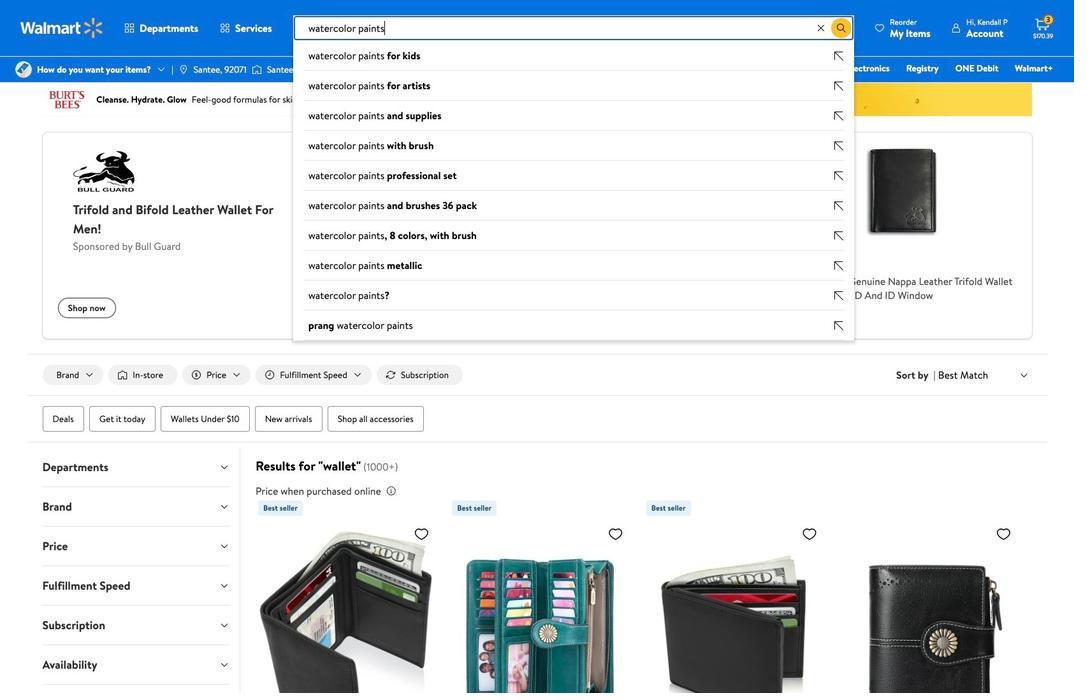 Task type: vqa. For each thing, say whether or not it's contained in the screenshot.
sets related to Baking
no



Task type: describe. For each thing, give the bounding box(es) containing it.
add to favorites list, genuine leather slim bifold wallets for men - mens wallet rfid blocking holiday gifts for men image
[[803, 526, 818, 542]]

update query to watercolor paints professional set image
[[834, 171, 845, 181]]

sendefn wallets for women genuine leather credit card holder with rfid blocking large capacity wristlet image
[[452, 521, 629, 693]]

1 tab from the top
[[32, 448, 240, 487]]

2 tab from the top
[[32, 487, 240, 526]]

5 tab from the top
[[32, 606, 240, 645]]

1 horizontal spatial  image
[[179, 64, 189, 75]]

add to favorites list, sendefn small women wallet genuine leather bifold purse rfid blocking card holder image
[[997, 526, 1012, 542]]

Walmart Site-Wide search field
[[293, 15, 855, 341]]

Search search field
[[293, 15, 855, 41]]

search icon image
[[837, 23, 847, 33]]

bull guard image
[[58, 143, 153, 200]]

update query to watercolor paints and brushes 36 pack image
[[834, 201, 845, 211]]

update query to watercolor paints metallic image
[[834, 261, 845, 271]]

sort by best match image
[[1020, 370, 1030, 381]]



Task type: locate. For each thing, give the bounding box(es) containing it.
genuine leather slim bifold wallets for men - mens wallet rfid blocking holiday gifts for men image
[[647, 521, 823, 693]]

update query to watercolor paints with brush image
[[834, 141, 845, 151]]

update query to watercolor paints, 8 colors, with brush image
[[834, 231, 845, 241]]

add to favorites list, genuine leather slim trifold wallets for men - mens wallet rfid blocking holiday gifts for men image
[[414, 526, 430, 542]]

group
[[293, 41, 855, 341]]

6 tab from the top
[[32, 646, 240, 685]]

 image
[[252, 63, 262, 76]]

3 tab from the top
[[32, 527, 240, 566]]

update query to watercolor paints? image
[[834, 291, 845, 301]]

update query to watercolor paints for kids image
[[834, 51, 845, 61]]

genuine leather slim trifold wallets for men - mens wallet rfid blocking holiday gifts for men image
[[258, 521, 435, 693]]

add to favorites list, sendefn wallets for women genuine leather credit card holder with rfid blocking large capacity wristlet image
[[608, 526, 624, 542]]

sort and filter section element
[[27, 355, 1048, 396]]

sendefn small women wallet genuine leather bifold purse rfid blocking card holder image
[[841, 521, 1017, 693]]

update query to prang watercolor paints image
[[834, 321, 845, 331]]

0 horizontal spatial  image
[[15, 61, 32, 78]]

ad disclaimer and feedback image
[[624, 91, 634, 101]]

4 tab from the top
[[32, 567, 240, 605]]

7 tab from the top
[[32, 685, 240, 693]]

walmart image
[[20, 18, 103, 38]]

update query to watercolor paints for artists image
[[834, 81, 845, 91]]

tab
[[32, 448, 240, 487], [32, 487, 240, 526], [32, 527, 240, 566], [32, 567, 240, 605], [32, 606, 240, 645], [32, 646, 240, 685], [32, 685, 240, 693]]

legal information image
[[386, 486, 397, 496]]

update query to watercolor paints and supplies image
[[834, 111, 845, 121]]

clear search field text image
[[817, 23, 827, 33]]

 image
[[15, 61, 32, 78], [179, 64, 189, 75]]



